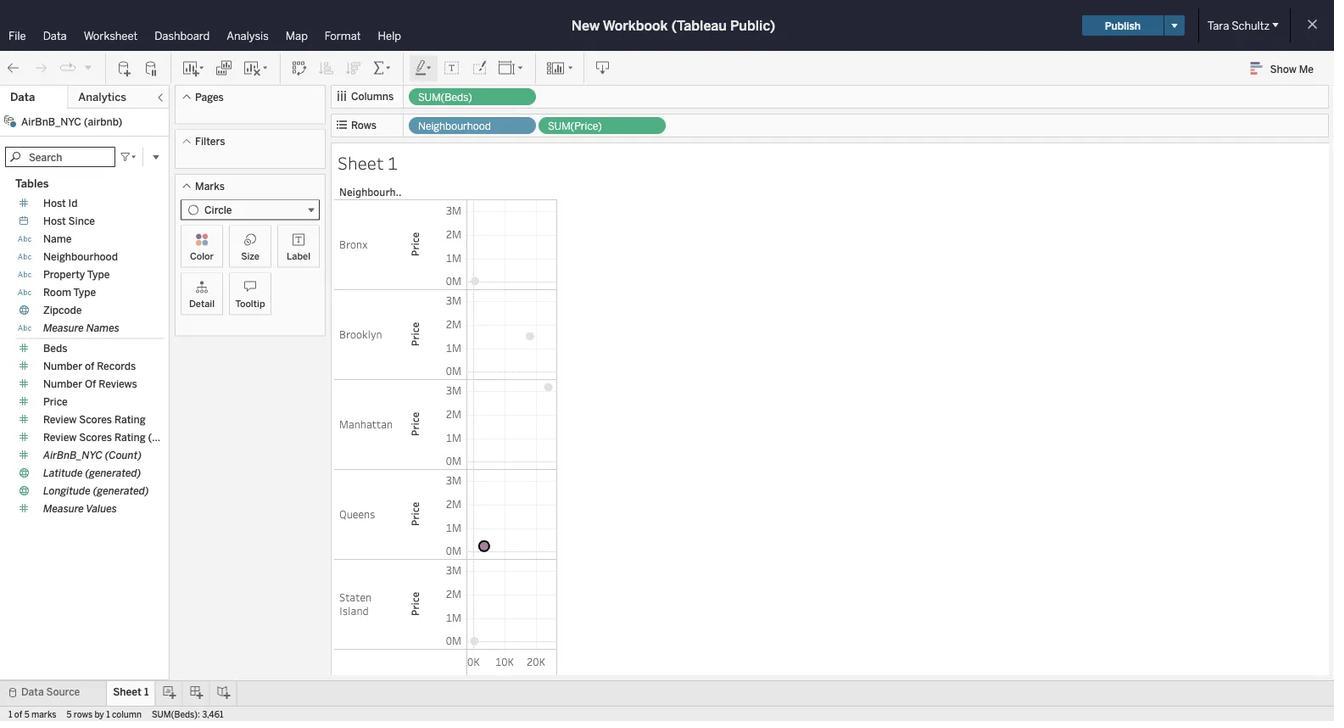 Task type: vqa. For each thing, say whether or not it's contained in the screenshot.
Go to search image
no



Task type: locate. For each thing, give the bounding box(es) containing it.
size
[[241, 250, 259, 262]]

1 vertical spatial scores
[[79, 431, 112, 444]]

longitude
[[43, 485, 91, 497]]

0 vertical spatial neighbourhood
[[418, 120, 491, 132]]

data up replay animation image
[[43, 29, 67, 42]]

airbnb_nyc for airbnb_nyc (airbnb)
[[21, 115, 81, 128]]

1 vertical spatial type
[[73, 286, 96, 299]]

airbnb_nyc up "search" "text field"
[[21, 115, 81, 128]]

of left marks
[[14, 709, 22, 719]]

totals image
[[372, 60, 393, 77]]

1 host from the top
[[43, 197, 66, 210]]

scores down review scores rating
[[79, 431, 112, 444]]

of
[[85, 378, 96, 390]]

neighbourhood down the "sum(beds)"
[[418, 120, 491, 132]]

sheet
[[338, 151, 384, 174], [113, 686, 142, 698]]

sheet up column
[[113, 686, 142, 698]]

scores
[[79, 414, 112, 426], [79, 431, 112, 444]]

sheet 1
[[338, 151, 398, 174], [113, 686, 149, 698]]

0 vertical spatial airbnb_nyc
[[21, 115, 81, 128]]

new
[[572, 17, 600, 34]]

1 number from the top
[[43, 360, 82, 372]]

Search text field
[[5, 147, 115, 167]]

label
[[287, 250, 311, 262]]

Manhattan, Neighbourhood. Press Space to toggle selection. Press Escape to go back to the left margin. Use arrow keys to navigate headers text field
[[334, 379, 402, 469]]

1 horizontal spatial sheet 1
[[338, 151, 398, 174]]

host up name
[[43, 215, 66, 227]]

0 vertical spatial sheet
[[338, 151, 384, 174]]

1 scores from the top
[[79, 414, 112, 426]]

me
[[1299, 63, 1314, 75]]

number up price
[[43, 378, 82, 390]]

0 vertical spatial rating
[[114, 414, 146, 426]]

(airbnb)
[[84, 115, 122, 128]]

swap rows and columns image
[[291, 60, 308, 77]]

measure
[[43, 322, 84, 334], [43, 503, 84, 515]]

review up latitude
[[43, 431, 77, 444]]

tara
[[1208, 19, 1229, 32]]

rows
[[74, 709, 93, 719]]

measure down zipcode
[[43, 322, 84, 334]]

rows
[[351, 119, 377, 131]]

data up 1 of 5 marks
[[21, 686, 44, 698]]

data
[[43, 29, 67, 42], [10, 90, 35, 104], [21, 686, 44, 698]]

(generated)
[[85, 467, 141, 479], [93, 485, 149, 497]]

of for 1
[[14, 709, 22, 719]]

0 vertical spatial sheet 1
[[338, 151, 398, 174]]

replay animation image
[[83, 62, 93, 72]]

of up number of reviews at the left bottom of page
[[85, 360, 94, 372]]

public)
[[730, 17, 776, 34]]

latitude (generated)
[[43, 467, 141, 479]]

type down property type
[[73, 286, 96, 299]]

1 horizontal spatial of
[[85, 360, 94, 372]]

longitude (generated)
[[43, 485, 149, 497]]

undo image
[[5, 60, 22, 77]]

2 review from the top
[[43, 431, 77, 444]]

1 vertical spatial neighbourhood
[[43, 251, 118, 263]]

tooltip
[[235, 298, 265, 309]]

measure values
[[43, 503, 117, 515]]

(generated) up values
[[93, 485, 149, 497]]

data down undo icon
[[10, 90, 35, 104]]

1 vertical spatial airbnb_nyc
[[43, 449, 103, 461]]

number for number of reviews
[[43, 378, 82, 390]]

2 number from the top
[[43, 378, 82, 390]]

scores for review scores rating
[[79, 414, 112, 426]]

sheet 1 down "rows" in the top of the page
[[338, 151, 398, 174]]

column
[[112, 709, 142, 719]]

5 left marks
[[24, 709, 29, 719]]

1 rating from the top
[[114, 414, 146, 426]]

1
[[388, 151, 398, 174], [144, 686, 149, 698], [8, 709, 12, 719], [106, 709, 110, 719]]

show mark labels image
[[444, 60, 461, 77]]

1 measure from the top
[[43, 322, 84, 334]]

sort descending image
[[345, 60, 362, 77]]

measure for measure names
[[43, 322, 84, 334]]

0 horizontal spatial sheet 1
[[113, 686, 149, 698]]

measure down longitude
[[43, 503, 84, 515]]

1 vertical spatial host
[[43, 215, 66, 227]]

highlight image
[[414, 60, 433, 77]]

0 horizontal spatial of
[[14, 709, 22, 719]]

of
[[85, 360, 94, 372], [14, 709, 22, 719]]

0 horizontal spatial 5
[[24, 709, 29, 719]]

0 vertical spatial type
[[87, 268, 110, 281]]

1 vertical spatial of
[[14, 709, 22, 719]]

0 horizontal spatial neighbourhood
[[43, 251, 118, 263]]

(generated) down (count)
[[85, 467, 141, 479]]

collapse image
[[155, 92, 165, 103]]

marks
[[31, 709, 56, 719]]

by
[[95, 709, 104, 719]]

(generated) for longitude (generated)
[[93, 485, 149, 497]]

1 vertical spatial measure
[[43, 503, 84, 515]]

0 vertical spatial data
[[43, 29, 67, 42]]

tables
[[15, 177, 49, 190]]

host left id
[[43, 197, 66, 210]]

number
[[43, 360, 82, 372], [43, 378, 82, 390]]

airbnb_nyc (count)
[[43, 449, 142, 461]]

rating for review scores rating (bin)
[[114, 431, 146, 444]]

Bronx, Neighbourhood. Press Space to toggle selection. Press Escape to go back to the left margin. Use arrow keys to navigate headers text field
[[334, 199, 402, 289]]

worksheet
[[84, 29, 138, 42]]

0 vertical spatial number
[[43, 360, 82, 372]]

5 left rows
[[67, 709, 72, 719]]

marks. press enter to open the view data window.. use arrow keys to navigate data visualization elements. image
[[467, 199, 557, 650]]

1 vertical spatial sheet
[[113, 686, 142, 698]]

property type
[[43, 268, 110, 281]]

review down price
[[43, 414, 77, 426]]

room
[[43, 286, 71, 299]]

review
[[43, 414, 77, 426], [43, 431, 77, 444]]

new workbook (tableau public)
[[572, 17, 776, 34]]

1 vertical spatial rating
[[114, 431, 146, 444]]

rating up (count)
[[114, 431, 146, 444]]

rating
[[114, 414, 146, 426], [114, 431, 146, 444]]

rating up review scores rating (bin)
[[114, 414, 146, 426]]

0 vertical spatial host
[[43, 197, 66, 210]]

type
[[87, 268, 110, 281], [73, 286, 96, 299]]

0 vertical spatial measure
[[43, 322, 84, 334]]

number down beds at the top of page
[[43, 360, 82, 372]]

reviews
[[99, 378, 137, 390]]

show
[[1270, 63, 1297, 75]]

1 vertical spatial review
[[43, 431, 77, 444]]

help
[[378, 29, 401, 42]]

review for review scores rating (bin)
[[43, 431, 77, 444]]

duplicate image
[[215, 60, 232, 77]]

sum(price)
[[548, 120, 602, 132]]

airbnb_nyc
[[21, 115, 81, 128], [43, 449, 103, 461]]

2 measure from the top
[[43, 503, 84, 515]]

format workbook image
[[471, 60, 488, 77]]

2 host from the top
[[43, 215, 66, 227]]

analytics
[[78, 90, 126, 104]]

format
[[325, 29, 361, 42]]

rating for review scores rating
[[114, 414, 146, 426]]

0 vertical spatial scores
[[79, 414, 112, 426]]

5
[[24, 709, 29, 719], [67, 709, 72, 719]]

2 rating from the top
[[114, 431, 146, 444]]

airbnb_nyc up latitude
[[43, 449, 103, 461]]

sheet down "rows" in the top of the page
[[338, 151, 384, 174]]

neighbourhood
[[418, 120, 491, 132], [43, 251, 118, 263]]

Queens, Neighbourhood. Press Space to toggle selection. Press Escape to go back to the left margin. Use arrow keys to navigate headers text field
[[334, 469, 402, 559]]

0 vertical spatial review
[[43, 414, 77, 426]]

0 horizontal spatial sheet
[[113, 686, 142, 698]]

type up room type at the left
[[87, 268, 110, 281]]

measure for measure values
[[43, 503, 84, 515]]

dashboard
[[155, 29, 210, 42]]

1 vertical spatial number
[[43, 378, 82, 390]]

host
[[43, 197, 66, 210], [43, 215, 66, 227]]

1 review from the top
[[43, 414, 77, 426]]

Brooklyn, Neighbourhood. Press Space to toggle selection. Press Escape to go back to the left margin. Use arrow keys to navigate headers text field
[[334, 289, 402, 379]]

show me button
[[1243, 55, 1329, 81]]

2 vertical spatial data
[[21, 686, 44, 698]]

sheet 1 up column
[[113, 686, 149, 698]]

scores up review scores rating (bin)
[[79, 414, 112, 426]]

0 vertical spatial (generated)
[[85, 467, 141, 479]]

host since
[[43, 215, 95, 227]]

number for number of records
[[43, 360, 82, 372]]

0 vertical spatial of
[[85, 360, 94, 372]]

1 horizontal spatial 5
[[67, 709, 72, 719]]

1 vertical spatial (generated)
[[93, 485, 149, 497]]

price
[[43, 396, 68, 408]]

measure names
[[43, 322, 119, 334]]

2 scores from the top
[[79, 431, 112, 444]]

neighbourhood up property type
[[43, 251, 118, 263]]



Task type: describe. For each thing, give the bounding box(es) containing it.
redo image
[[32, 60, 49, 77]]

1 horizontal spatial sheet
[[338, 151, 384, 174]]

clear sheet image
[[243, 60, 270, 77]]

beds
[[43, 342, 67, 355]]

values
[[86, 503, 117, 515]]

file
[[8, 29, 26, 42]]

(generated) for latitude (generated)
[[85, 467, 141, 479]]

workbook
[[603, 17, 668, 34]]

airbnb_nyc for airbnb_nyc (count)
[[43, 449, 103, 461]]

columns
[[351, 90, 394, 103]]

5 rows by 1 column
[[67, 709, 142, 719]]

(count)
[[105, 449, 142, 461]]

name
[[43, 233, 72, 245]]

fit image
[[498, 60, 525, 77]]

show/hide cards image
[[546, 60, 573, 77]]

room type
[[43, 286, 96, 299]]

pages
[[195, 91, 224, 103]]

airbnb_nyc (airbnb)
[[21, 115, 122, 128]]

new worksheet image
[[182, 60, 205, 77]]

host for host id
[[43, 197, 66, 210]]

pause auto updates image
[[143, 60, 160, 77]]

marks
[[195, 180, 225, 192]]

3,461
[[202, 709, 223, 719]]

Staten Island, Neighbourhood. Press Space to toggle selection. Press Escape to go back to the left margin. Use arrow keys to navigate headers text field
[[334, 559, 402, 649]]

download image
[[595, 60, 612, 77]]

2 5 from the left
[[67, 709, 72, 719]]

type for room type
[[73, 286, 96, 299]]

sum(beds): 3,461
[[152, 709, 223, 719]]

zipcode
[[43, 304, 82, 316]]

1 vertical spatial sheet 1
[[113, 686, 149, 698]]

review scores rating (bin)
[[43, 431, 171, 444]]

records
[[97, 360, 136, 372]]

1 5 from the left
[[24, 709, 29, 719]]

detail
[[189, 298, 215, 309]]

of for number
[[85, 360, 94, 372]]

sort ascending image
[[318, 60, 335, 77]]

(tableau
[[672, 17, 727, 34]]

analysis
[[227, 29, 269, 42]]

number of reviews
[[43, 378, 137, 390]]

sum(beds)
[[418, 91, 472, 103]]

names
[[86, 322, 119, 334]]

type for property type
[[87, 268, 110, 281]]

number of records
[[43, 360, 136, 372]]

source
[[46, 686, 80, 698]]

new data source image
[[116, 60, 133, 77]]

1 of 5 marks
[[8, 709, 56, 719]]

map
[[286, 29, 308, 42]]

review scores rating
[[43, 414, 146, 426]]

schultz
[[1232, 19, 1270, 32]]

sum(beds):
[[152, 709, 200, 719]]

review for review scores rating
[[43, 414, 77, 426]]

since
[[68, 215, 95, 227]]

1 horizontal spatial neighbourhood
[[418, 120, 491, 132]]

host id
[[43, 197, 78, 210]]

color
[[190, 250, 214, 262]]

id
[[68, 197, 78, 210]]

filters
[[195, 135, 225, 148]]

latitude
[[43, 467, 83, 479]]

property
[[43, 268, 85, 281]]

publish
[[1105, 19, 1141, 32]]

tara schultz
[[1208, 19, 1270, 32]]

host for host since
[[43, 215, 66, 227]]

(bin)
[[148, 431, 171, 444]]

replay animation image
[[59, 60, 76, 77]]

publish button
[[1082, 15, 1164, 36]]

scores for review scores rating (bin)
[[79, 431, 112, 444]]

data source
[[21, 686, 80, 698]]

show me
[[1270, 63, 1314, 75]]

1 vertical spatial data
[[10, 90, 35, 104]]



